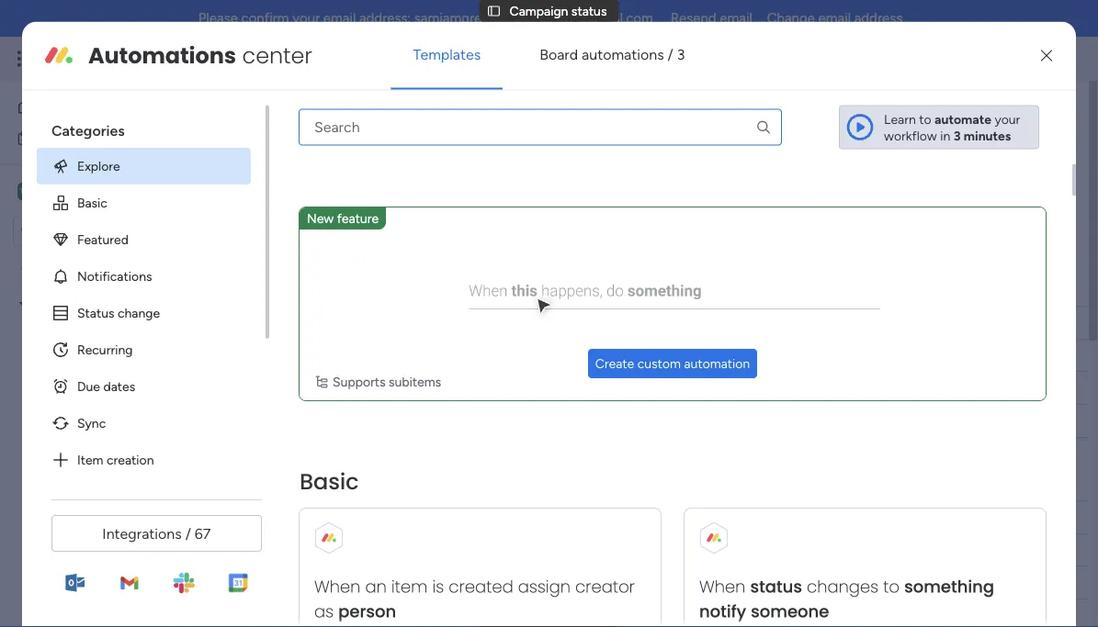 Task type: locate. For each thing, give the bounding box(es) containing it.
automations
[[582, 46, 664, 64]]

/ for integrations / 67
[[185, 525, 191, 543]]

see plans image
[[305, 48, 321, 70]]

your
[[293, 10, 320, 27], [995, 111, 1021, 127], [443, 136, 469, 151], [616, 136, 642, 151]]

board
[[308, 136, 341, 151]]

campaign's
[[681, 136, 746, 151]]

item inside button
[[316, 217, 342, 233]]

list box containing green eggs and ham
[[0, 254, 234, 628]]

few tips to help you make the most of this template :)
[[316, 276, 768, 299]]

Campaign owner field
[[571, 508, 678, 528]]

:)
[[756, 276, 768, 299]]

workflow inside your workflow in
[[884, 128, 937, 144]]

to right the here at the left bottom
[[477, 348, 489, 364]]

in
[[941, 128, 951, 144], [806, 136, 816, 151]]

when inside the when status changes   to something notify someone
[[700, 576, 746, 599]]

2 horizontal spatial email
[[819, 10, 851, 27]]

2 horizontal spatial item
[[421, 510, 448, 525]]

3 inside board automations / 3 'button'
[[677, 46, 685, 64]]

email right "resend"
[[720, 10, 753, 27]]

1 horizontal spatial workflow
[[884, 128, 937, 144]]

basic inside option
[[77, 195, 107, 211]]

how
[[524, 348, 548, 364]]

0 horizontal spatial when
[[314, 576, 361, 599]]

new feature
[[307, 211, 379, 226]]

of
[[619, 276, 635, 299]]

➡️
[[597, 348, 610, 364]]

1 horizontal spatial when
[[700, 576, 746, 599]]

1 vertical spatial item
[[77, 452, 103, 468]]

/ left the 1
[[1003, 106, 1008, 122]]

workflow down learn
[[884, 128, 937, 144]]

help for will
[[366, 136, 391, 151]]

when up the as
[[314, 576, 361, 599]]

tips
[[353, 276, 384, 299]]

angle down image
[[359, 218, 367, 232]]

campaign status up will
[[279, 98, 473, 129]]

0 horizontal spatial email
[[323, 10, 356, 27]]

0 horizontal spatial item
[[77, 452, 103, 468]]

in left one
[[806, 136, 816, 151]]

sam's workspace
[[42, 183, 160, 200]]

/ for invite / 1
[[1003, 106, 1008, 122]]

status change option
[[37, 295, 251, 332]]

automations
[[88, 40, 236, 71]]

owner
[[637, 510, 673, 526]]

2 horizontal spatial /
[[1003, 106, 1008, 122]]

Search in workspace field
[[39, 221, 154, 242]]

help right will
[[366, 136, 391, 151]]

when up notify
[[700, 576, 746, 599]]

templates
[[413, 46, 481, 64]]

when inside the when an item is created   assign creator as
[[314, 576, 361, 599]]

Few tips to help you make the most of this template :) field
[[312, 276, 773, 300]]

list box
[[0, 254, 234, 628]]

you down campaign status field
[[394, 136, 415, 151]]

1 horizontal spatial in
[[941, 128, 951, 144]]

Audience field
[[857, 508, 920, 528]]

green
[[43, 265, 79, 281]]

resend
[[671, 10, 717, 27]]

and left team
[[419, 136, 440, 151]]

status down change
[[125, 328, 161, 343]]

run,
[[535, 136, 556, 151]]

0 horizontal spatial basic
[[77, 195, 107, 211]]

0 vertical spatial 3
[[677, 46, 685, 64]]

public board image for campaign ideas and requests
[[40, 358, 57, 376]]

2 vertical spatial /
[[185, 525, 191, 543]]

sam's workspace button
[[13, 176, 183, 207]]

template
[[674, 276, 752, 299]]

due dates option
[[37, 368, 251, 405]]

0 vertical spatial you
[[394, 136, 415, 151]]

add to favorites image
[[517, 104, 536, 123]]

status
[[77, 305, 114, 321]]

0 vertical spatial goal field
[[1029, 313, 1065, 333]]

0 horizontal spatial work
[[61, 131, 89, 146]]

to right changes
[[884, 576, 900, 599]]

new inside button
[[286, 217, 313, 233]]

1 horizontal spatial email
[[720, 10, 753, 27]]

make
[[487, 276, 535, 299]]

0 vertical spatial /
[[668, 46, 674, 64]]

address
[[855, 10, 903, 27]]

2 horizontal spatial campaign status
[[510, 3, 607, 19]]

1 horizontal spatial 3
[[954, 128, 961, 144]]

1 horizontal spatial you
[[451, 276, 482, 299]]

create
[[595, 356, 635, 372]]

when an item is created   assign creator as
[[314, 576, 635, 624]]

in down learn to automate
[[941, 128, 951, 144]]

in inside your workflow in
[[941, 128, 951, 144]]

and left ham
[[114, 265, 135, 281]]

2 goal from the top
[[1034, 510, 1060, 526]]

2 vertical spatial item
[[421, 510, 448, 525]]

changes
[[807, 576, 879, 599]]

notifications option
[[37, 258, 251, 295]]

my
[[40, 131, 58, 146]]

work right my
[[61, 131, 89, 146]]

/ left 67
[[185, 525, 191, 543]]

item
[[391, 576, 428, 599]]

0 vertical spatial goal
[[1034, 315, 1060, 331]]

Goal field
[[1029, 313, 1065, 333], [1029, 508, 1065, 528]]

email left address: at the top of the page
[[323, 10, 356, 27]]

an
[[365, 576, 387, 599]]

recurring option
[[37, 332, 251, 368]]

/ inside 'button'
[[668, 46, 674, 64]]

activity
[[847, 106, 892, 122]]

2 when from the left
[[700, 576, 746, 599]]

1 horizontal spatial work
[[149, 48, 182, 69]]

learn
[[493, 348, 520, 364]]

/ inside button
[[1003, 106, 1008, 122]]

item creation option
[[37, 442, 251, 479]]

0 vertical spatial item
[[316, 217, 342, 233]]

1 horizontal spatial /
[[668, 46, 674, 64]]

0 horizontal spatial workflow
[[750, 136, 802, 151]]

upcoming campaigns
[[316, 471, 505, 494]]

your up minutes
[[995, 111, 1021, 127]]

integrations / 67 button
[[51, 516, 262, 553]]

help right tips
[[410, 276, 447, 299]]

1 vertical spatial work
[[61, 131, 89, 146]]

1 vertical spatial public board image
[[40, 358, 57, 376]]

1 horizontal spatial item
[[316, 217, 342, 233]]

categories heading
[[37, 105, 251, 148]]

campaigns
[[408, 471, 505, 494]]

when for when an item is created   assign creator as
[[314, 576, 361, 599]]

automations center
[[88, 40, 313, 71]]

1 horizontal spatial basic
[[300, 467, 359, 497]]

you for make
[[451, 276, 482, 299]]

workflow left one
[[750, 136, 802, 151]]

custom
[[638, 356, 681, 372]]

when for when status changes   to something notify someone
[[700, 576, 746, 599]]

to right tips
[[389, 276, 406, 299]]

1 goal from the top
[[1034, 315, 1060, 331]]

campaign ideas and requests
[[63, 359, 233, 375]]

1 horizontal spatial campaign status
[[279, 98, 473, 129]]

0 horizontal spatial help
[[366, 136, 391, 151]]

email right change
[[819, 10, 851, 27]]

board automations / 3
[[540, 46, 685, 64]]

work
[[149, 48, 182, 69], [61, 131, 89, 146]]

one
[[819, 136, 841, 151]]

to inside 'field'
[[389, 276, 406, 299]]

2 email from the left
[[720, 10, 753, 27]]

1 vertical spatial goal field
[[1029, 508, 1065, 528]]

hi
[[348, 348, 360, 364]]

1 vertical spatial you
[[451, 276, 482, 299]]

1 when from the left
[[314, 576, 361, 599]]

0 vertical spatial basic
[[77, 195, 107, 211]]

option
[[0, 256, 234, 260]]

0 vertical spatial campaign status
[[510, 3, 607, 19]]

None search field
[[299, 109, 782, 146]]

campaign down status
[[63, 328, 122, 343]]

you left make
[[451, 276, 482, 299]]

creation
[[107, 452, 154, 468]]

resend email
[[671, 10, 753, 27]]

item inside option
[[77, 452, 103, 468]]

2 public board image from the top
[[40, 358, 57, 376]]

0 horizontal spatial /
[[185, 525, 191, 543]]

3 down automate
[[954, 128, 961, 144]]

/ inside button
[[185, 525, 191, 543]]

account
[[735, 510, 784, 526]]

home image
[[17, 97, 35, 116]]

👋
[[401, 348, 414, 364]]

public board image
[[40, 327, 57, 344], [40, 358, 57, 376]]

status up someone
[[751, 576, 802, 599]]

1 horizontal spatial help
[[410, 276, 447, 299]]

Upcoming campaigns field
[[312, 471, 509, 495]]

campaign
[[510, 3, 569, 19], [279, 98, 399, 129], [63, 328, 122, 343], [63, 359, 122, 375], [575, 510, 634, 526]]

Search field
[[412, 212, 467, 238]]

marketing
[[67, 296, 125, 312]]

0 vertical spatial help
[[366, 136, 391, 151]]

basic option
[[37, 184, 251, 221]]

will
[[344, 136, 363, 151]]

you inside 'field'
[[451, 276, 482, 299]]

campaign status down status change
[[63, 328, 161, 343]]

your workflow in
[[884, 111, 1021, 144]]

Campaign status field
[[275, 98, 478, 129]]

workspace selection element
[[17, 181, 162, 205]]

0 vertical spatial public board image
[[40, 327, 57, 344]]

1 vertical spatial basic
[[300, 467, 359, 497]]

1 goal field from the top
[[1029, 313, 1065, 333]]

sync option
[[37, 405, 251, 442]]

ideas
[[125, 359, 155, 375]]

item down sync
[[77, 452, 103, 468]]

/
[[668, 46, 674, 64], [1003, 106, 1008, 122], [185, 525, 191, 543]]

status change
[[77, 305, 160, 321]]

your right track
[[616, 136, 642, 151]]

0 horizontal spatial you
[[394, 136, 415, 151]]

status
[[572, 3, 607, 19], [404, 98, 473, 129], [125, 328, 161, 343], [751, 576, 802, 599]]

1 vertical spatial help
[[410, 276, 447, 299]]

1 public board image from the top
[[40, 327, 57, 344]]

help inside few tips to help you make the most of this template :) 'field'
[[410, 276, 447, 299]]

new for new item
[[286, 217, 313, 233]]

due
[[77, 379, 100, 395]]

this
[[639, 276, 670, 299]]

2 vertical spatial campaign status
[[63, 328, 161, 343]]

audience
[[861, 510, 916, 526]]

1 vertical spatial goal
[[1034, 510, 1060, 526]]

more
[[864, 135, 893, 150]]

campaign status up board on the top
[[510, 3, 607, 19]]

0 horizontal spatial 3
[[677, 46, 685, 64]]

this
[[281, 136, 305, 151]]

center
[[242, 40, 313, 71]]

item down campaigns
[[421, 510, 448, 525]]

workspace image
[[17, 182, 36, 202]]

automations  center image
[[44, 41, 73, 70]]

campaign left owner
[[575, 510, 634, 526]]

work right monday
[[149, 48, 182, 69]]

workspace image
[[20, 182, 33, 202]]

item
[[316, 217, 342, 233], [77, 452, 103, 468], [421, 510, 448, 525]]

3 email from the left
[[819, 10, 851, 27]]

3 down "resend"
[[677, 46, 685, 64]]

invite / 1 button
[[934, 99, 1025, 129]]

work inside button
[[61, 131, 89, 146]]

your inside your workflow in
[[995, 111, 1021, 127]]

when
[[314, 576, 361, 599], [700, 576, 746, 599]]

item left angle down icon
[[316, 217, 342, 233]]

supports
[[333, 374, 386, 390]]

0 vertical spatial work
[[149, 48, 182, 69]]

0 horizontal spatial in
[[806, 136, 816, 151]]

automation
[[684, 356, 750, 372]]

change
[[118, 305, 160, 321]]

goal for 1st goal field from the bottom of the page
[[1034, 510, 1060, 526]]

someone
[[751, 600, 829, 624]]

featured option
[[37, 221, 251, 258]]

/ down "resend"
[[668, 46, 674, 64]]

there!
[[363, 348, 398, 364]]

monday work management
[[82, 48, 286, 69]]

1 vertical spatial /
[[1003, 106, 1008, 122]]



Task type: describe. For each thing, give the bounding box(es) containing it.
email for change email address
[[819, 10, 851, 27]]

item for item creation
[[77, 452, 103, 468]]

goal for second goal field from the bottom
[[1034, 315, 1060, 331]]

workspace
[[85, 183, 160, 200]]

sync
[[77, 416, 106, 431]]

invite / 1
[[968, 106, 1017, 122]]

Search for a column type search field
[[299, 109, 782, 146]]

to right learn
[[919, 111, 932, 127]]

please confirm your email address: samiamgreeneggsnham27@gmail.com
[[198, 10, 653, 27]]

1 vertical spatial 3
[[954, 128, 961, 144]]

supports subitems
[[333, 374, 441, 390]]

workspace.
[[844, 136, 909, 151]]

to right how
[[551, 348, 564, 364]]

work for my
[[61, 131, 89, 146]]

create custom automation
[[595, 356, 750, 372]]

status up team
[[404, 98, 473, 129]]

1 vertical spatial campaign status
[[279, 98, 473, 129]]

your up see plans icon
[[293, 10, 320, 27]]

management
[[185, 48, 286, 69]]

categories list box
[[37, 105, 269, 479]]

samiamgreeneggsnham27@gmail.com
[[414, 10, 653, 27]]

when status changes   to something notify someone
[[700, 576, 995, 624]]

change email address
[[767, 10, 903, 27]]

ham
[[138, 265, 165, 281]]

recurring
[[77, 342, 133, 358]]

change email address link
[[767, 10, 903, 27]]

item creation
[[77, 452, 154, 468]]

work for monday
[[149, 48, 182, 69]]

0 horizontal spatial campaign status
[[63, 328, 161, 343]]

change
[[767, 10, 815, 27]]

minutes
[[964, 128, 1012, 144]]

the
[[539, 276, 567, 299]]

campaign inside field
[[575, 510, 634, 526]]

activity button
[[840, 99, 927, 129]]

few
[[316, 276, 349, 299]]

create custom automation button
[[588, 349, 758, 378]]

new item
[[286, 217, 342, 233]]

here
[[448, 348, 474, 364]]

learn
[[884, 111, 916, 127]]

email marketing
[[33, 296, 125, 312]]

notify
[[700, 600, 746, 624]]

monday
[[82, 48, 145, 69]]

integrations
[[102, 525, 182, 543]]

1 email from the left
[[323, 10, 356, 27]]

caret down image
[[19, 298, 27, 311]]

as
[[314, 600, 334, 624]]

campaign up board
[[279, 98, 399, 129]]

see
[[838, 135, 860, 150]]

board automations / 3 button
[[518, 33, 707, 77]]

entire
[[645, 136, 678, 151]]

see more link
[[837, 133, 895, 152]]

upcoming
[[316, 471, 404, 494]]

3 minutes
[[954, 128, 1012, 144]]

resend email link
[[671, 10, 753, 27]]

1
[[1011, 106, 1017, 122]]

hi there! 👋  click here to learn how to start ➡️
[[348, 348, 610, 364]]

created
[[449, 576, 514, 599]]

click
[[417, 348, 445, 364]]

email
[[33, 296, 64, 312]]

is
[[432, 576, 444, 599]]

sam's
[[42, 183, 82, 200]]

please
[[198, 10, 238, 27]]

confirm
[[241, 10, 289, 27]]

show board description image
[[486, 105, 508, 123]]

and right ideas
[[159, 359, 180, 375]]

search image
[[756, 119, 772, 136]]

most
[[571, 276, 614, 299]]

item for item
[[421, 510, 448, 525]]

public board image for campaign status
[[40, 327, 57, 344]]

creator
[[575, 576, 635, 599]]

something
[[905, 576, 995, 599]]

integrations / 67
[[102, 525, 211, 543]]

green eggs and ham
[[43, 265, 165, 281]]

Account field
[[731, 508, 789, 528]]

my work button
[[11, 124, 198, 153]]

select product image
[[17, 50, 35, 68]]

assign
[[518, 576, 571, 599]]

email for resend email
[[720, 10, 753, 27]]

subitems
[[389, 374, 441, 390]]

see more
[[838, 135, 893, 150]]

status inside the when status changes   to something notify someone
[[751, 576, 802, 599]]

new item button
[[279, 211, 350, 240]]

help for to
[[410, 276, 447, 299]]

to inside the when status changes   to something notify someone
[[884, 576, 900, 599]]

my work
[[40, 131, 89, 146]]

campaign owner
[[575, 510, 673, 526]]

explore
[[77, 158, 120, 174]]

new for new feature
[[307, 211, 334, 226]]

learn to automate
[[884, 111, 992, 127]]

your left team
[[443, 136, 469, 151]]

this board will help you and your team plan, run, and track your entire campaign's workflow in one workspace.
[[281, 136, 909, 151]]

sam green image
[[1047, 44, 1077, 74]]

2 goal field from the top
[[1029, 508, 1065, 528]]

status up board automations / 3
[[572, 3, 607, 19]]

and right the run,
[[559, 136, 581, 151]]

templates button
[[391, 33, 503, 77]]

campaign up the due
[[63, 359, 122, 375]]

you for and
[[394, 136, 415, 151]]

explore option
[[37, 148, 251, 184]]

campaign up board on the top
[[510, 3, 569, 19]]

address:
[[359, 10, 411, 27]]

categories
[[51, 121, 125, 139]]



Task type: vqa. For each thing, say whether or not it's contained in the screenshot.
'Work' within the 'My work' button
yes



